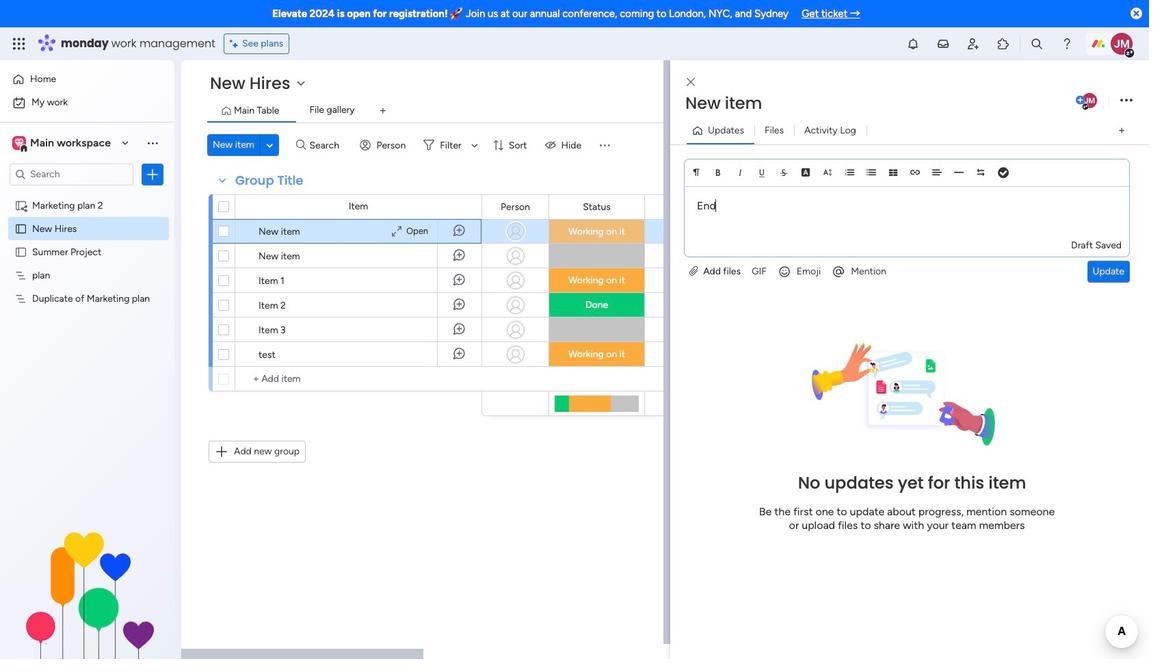 Task type: describe. For each thing, give the bounding box(es) containing it.
checklist image
[[998, 168, 1009, 178]]

text color image
[[801, 168, 811, 177]]

lottie animation element
[[0, 521, 175, 659]]

invite members image
[[967, 37, 981, 51]]

jeremy miller image
[[1111, 33, 1133, 55]]

dapulse addbtn image
[[1077, 96, 1085, 105]]

italic image
[[736, 168, 745, 177]]

0 vertical spatial option
[[8, 68, 166, 90]]

underline image
[[758, 168, 767, 177]]

Search field
[[306, 136, 347, 155]]

0 vertical spatial add view image
[[380, 106, 386, 116]]

1. numbers image
[[845, 168, 855, 177]]

Search in workspace field
[[29, 166, 114, 182]]

help image
[[1061, 37, 1074, 51]]

align image
[[933, 168, 942, 177]]

line image
[[955, 168, 964, 177]]

close image
[[687, 77, 695, 87]]

options image
[[146, 167, 159, 181]]

2 public board image from the top
[[14, 246, 27, 259]]

table image
[[889, 168, 899, 177]]



Task type: locate. For each thing, give the bounding box(es) containing it.
strikethrough image
[[779, 168, 789, 177]]

select product image
[[12, 37, 26, 51]]

1 horizontal spatial add view image
[[1120, 126, 1125, 136]]

0 vertical spatial public board image
[[14, 222, 27, 235]]

update feed image
[[937, 37, 951, 51]]

menu image
[[146, 136, 159, 150], [598, 138, 612, 152]]

0 horizontal spatial menu image
[[146, 136, 159, 150]]

link image
[[911, 168, 920, 177]]

lottie animation image
[[0, 521, 175, 659]]

1 vertical spatial add view image
[[1120, 126, 1125, 136]]

tab list
[[207, 100, 1122, 123]]

workspace selection element
[[10, 119, 118, 167]]

option
[[8, 68, 166, 90], [8, 92, 166, 114], [0, 193, 175, 196]]

change direction image
[[977, 168, 986, 177]]

shareable board image
[[14, 199, 27, 212]]

bold image
[[714, 168, 723, 177]]

notifications image
[[907, 37, 920, 51]]

dapulse drag 2 image
[[673, 345, 677, 360]]

size image
[[823, 168, 833, 177]]

angle down image
[[267, 140, 273, 150]]

1 vertical spatial public board image
[[14, 246, 27, 259]]

+ Add item text field
[[242, 371, 476, 387]]

v2 search image
[[296, 137, 306, 153]]

public board image
[[14, 222, 27, 235], [14, 246, 27, 259]]

1 public board image from the top
[[14, 222, 27, 235]]

options image
[[1121, 91, 1133, 110]]

add view image
[[380, 106, 386, 116], [1120, 126, 1125, 136]]

views and tools element
[[697, 30, 1135, 58]]

0 horizontal spatial add view image
[[380, 106, 386, 116]]

&bull; bullets image
[[867, 168, 877, 177]]

search everything image
[[1031, 37, 1044, 51]]

None field
[[682, 92, 1074, 115], [232, 172, 307, 190], [498, 199, 534, 215], [580, 199, 614, 215], [682, 92, 1074, 115], [232, 172, 307, 190], [498, 199, 534, 215], [580, 199, 614, 215]]

1 horizontal spatial menu image
[[598, 138, 612, 152]]

see plans image
[[230, 36, 242, 51]]

2 vertical spatial option
[[0, 193, 175, 196]]

dapulse attachment image
[[690, 266, 699, 277]]

format image
[[692, 168, 701, 177]]

list box
[[0, 191, 175, 495]]

monday marketplace image
[[997, 37, 1011, 51]]

1 vertical spatial option
[[8, 92, 166, 114]]

tab
[[372, 100, 394, 122]]

arrow down image
[[467, 137, 483, 153]]



Task type: vqa. For each thing, say whether or not it's contained in the screenshot.
first - earliest from the bottom of the page
no



